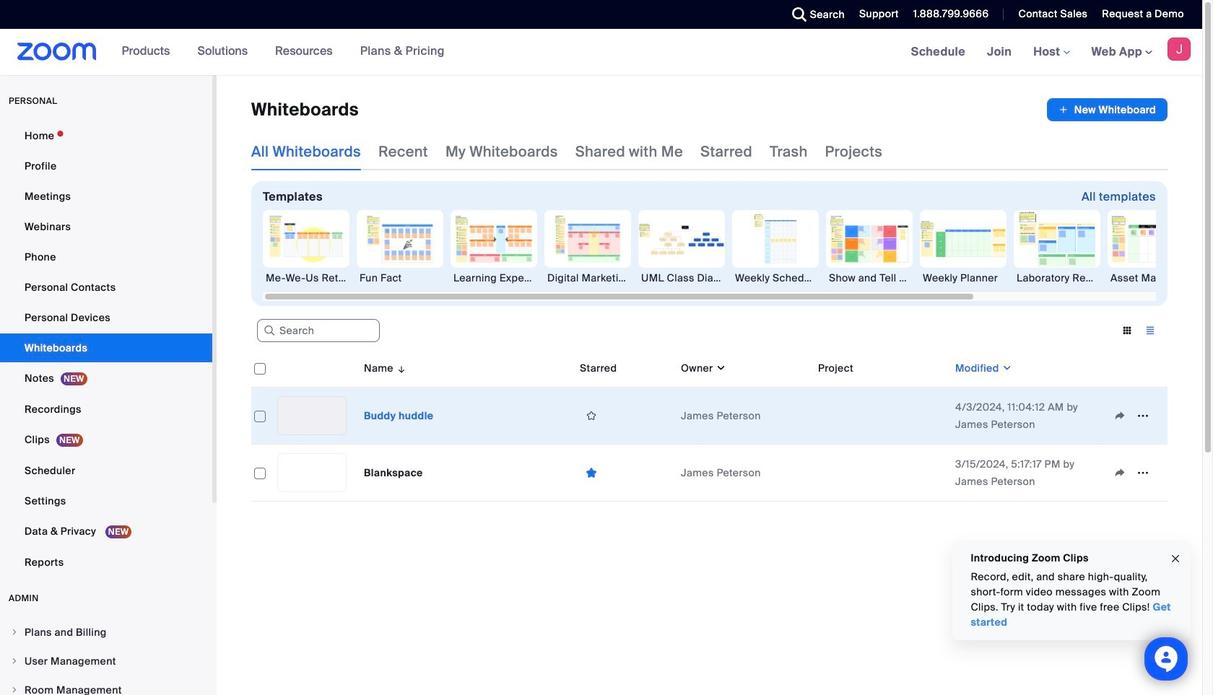 Task type: vqa. For each thing, say whether or not it's contained in the screenshot.
the Email Address 'text field'
no



Task type: describe. For each thing, give the bounding box(es) containing it.
share image for more options for buddy huddle image
[[1109, 410, 1132, 423]]

share image for more options for blankspace image on the right of page
[[1109, 467, 1132, 480]]

laboratory report element
[[1014, 271, 1101, 285]]

weekly schedule element
[[733, 271, 819, 285]]

cell for more options for blankspace image on the right of page
[[813, 445, 950, 502]]

arrow down image
[[394, 360, 407, 377]]

personal menu menu
[[0, 121, 212, 579]]

buddy huddle element
[[364, 410, 434, 423]]

click to unstar the whiteboard blankspace image
[[580, 466, 603, 480]]

1 right image from the top
[[10, 628, 19, 637]]

weekly planner element
[[920, 271, 1007, 285]]

add image
[[1059, 103, 1069, 117]]

3 right image from the top
[[10, 686, 19, 695]]

uml class diagram element
[[639, 271, 725, 285]]

buddy huddle, modified at apr 03, 2024 by james peterson, link image
[[277, 397, 347, 436]]

tabs of all whiteboard page tab list
[[251, 133, 883, 170]]

zoom logo image
[[17, 43, 97, 61]]

asset management element
[[1108, 271, 1195, 285]]

close image
[[1170, 551, 1182, 567]]



Task type: locate. For each thing, give the bounding box(es) containing it.
thumbnail of blankspace image
[[278, 454, 346, 492]]

1 vertical spatial right image
[[10, 657, 19, 666]]

Search text field
[[257, 319, 380, 343]]

grid mode, not selected image
[[1116, 324, 1139, 337]]

blankspace element
[[364, 467, 423, 480]]

digital marketing canvas element
[[545, 271, 631, 285]]

more options for buddy huddle image
[[1132, 410, 1155, 423]]

1 menu item from the top
[[0, 619, 212, 647]]

cell for more options for buddy huddle image
[[813, 388, 950, 445]]

profile picture image
[[1168, 38, 1191, 61]]

list mode, selected image
[[1139, 324, 1162, 337]]

share image down more options for buddy huddle image
[[1109, 467, 1132, 480]]

learning experience canvas element
[[451, 271, 537, 285]]

cell
[[813, 388, 950, 445], [813, 445, 950, 502]]

meetings navigation
[[901, 29, 1203, 76]]

more options for blankspace image
[[1132, 467, 1155, 480]]

2 share image from the top
[[1109, 467, 1132, 480]]

0 vertical spatial menu item
[[0, 619, 212, 647]]

click to star the whiteboard buddy huddle image
[[580, 410, 603, 423]]

admin menu menu
[[0, 619, 212, 696]]

fun fact element
[[357, 271, 444, 285]]

2 vertical spatial menu item
[[0, 677, 212, 696]]

3 menu item from the top
[[0, 677, 212, 696]]

right image
[[10, 628, 19, 637], [10, 657, 19, 666], [10, 686, 19, 695]]

thumbnail of buddy huddle image
[[278, 397, 346, 435]]

1 share image from the top
[[1109, 410, 1132, 423]]

share image up more options for blankspace image on the right of page
[[1109, 410, 1132, 423]]

application
[[1047, 98, 1168, 121], [251, 350, 1179, 513], [1109, 405, 1162, 427], [1109, 462, 1162, 484]]

1 vertical spatial share image
[[1109, 467, 1132, 480]]

show and tell with a twist element
[[826, 271, 913, 285]]

2 menu item from the top
[[0, 648, 212, 675]]

menu item
[[0, 619, 212, 647], [0, 648, 212, 675], [0, 677, 212, 696]]

0 vertical spatial share image
[[1109, 410, 1132, 423]]

share image
[[1109, 410, 1132, 423], [1109, 467, 1132, 480]]

1 cell from the top
[[813, 388, 950, 445]]

2 vertical spatial right image
[[10, 686, 19, 695]]

2 right image from the top
[[10, 657, 19, 666]]

banner
[[0, 29, 1203, 76]]

2 cell from the top
[[813, 445, 950, 502]]

product information navigation
[[111, 29, 456, 75]]

me-we-us retrospective element
[[263, 271, 350, 285]]

down image
[[1000, 361, 1013, 376]]

1 vertical spatial menu item
[[0, 648, 212, 675]]

0 vertical spatial right image
[[10, 628, 19, 637]]



